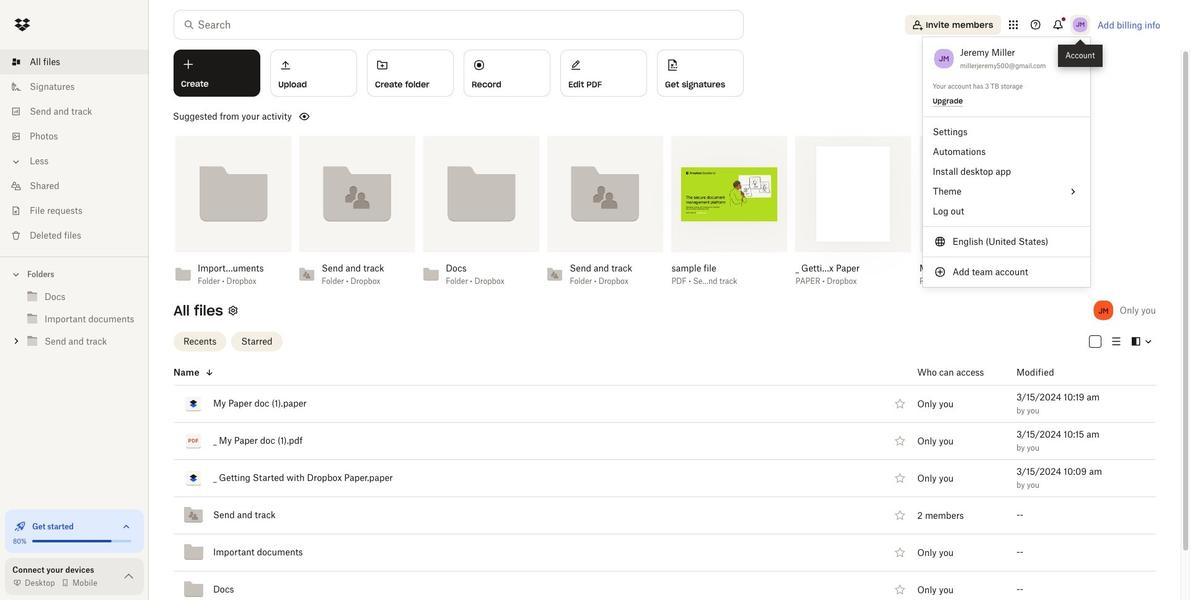 Task type: describe. For each thing, give the bounding box(es) containing it.
1 menu item from the top
[[923, 182, 1091, 202]]

name _ my paper doc (1).pdf, modified 3/15/2024 10:15 am, element
[[174, 423, 1156, 460]]

add to starred image for name my paper doc (1).paper, modified 3/15/2024 10:19 am, element
[[893, 396, 908, 411]]

name important documents, modified 4/2/2024 10:18 am, element
[[174, 534, 1156, 571]]

name _ getting started with dropbox paper.paper, modified 3/15/2024 10:09 am, element
[[174, 460, 1156, 497]]

choose a language: image
[[933, 234, 948, 249]]

name docs, modified 3/15/2024 9:15 am, element
[[174, 571, 1156, 600]]

add to starred image
[[893, 582, 908, 597]]

name send and track, modified 3/15/2024 9:46 am, element
[[174, 497, 1156, 534]]

account menu image
[[1071, 15, 1090, 35]]



Task type: locate. For each thing, give the bounding box(es) containing it.
list item
[[0, 50, 149, 74]]

add to starred image inside name my paper doc (1).paper, modified 3/15/2024 10:19 am, element
[[893, 396, 908, 411]]

name my paper doc (1).paper, modified 3/15/2024 10:19 am, element
[[174, 385, 1156, 423]]

add to starred image for name send and track, modified 3/15/2024 9:46 am, "element"
[[893, 508, 908, 523]]

add to starred image inside name _ my paper doc (1).pdf, modified 3/15/2024 10:15 am, element
[[893, 433, 908, 448]]

2 add to starred image from the top
[[893, 433, 908, 448]]

add to starred image
[[893, 396, 908, 411], [893, 433, 908, 448], [893, 471, 908, 485], [893, 508, 908, 523], [893, 545, 908, 560]]

1 add to starred image from the top
[[893, 396, 908, 411]]

add to starred image for name _ my paper doc (1).pdf, modified 3/15/2024 10:15 am, element
[[893, 433, 908, 448]]

menu item
[[923, 182, 1091, 202], [923, 232, 1091, 252]]

add to starred image inside name important documents, modified 4/2/2024 10:18 am, element
[[893, 545, 908, 560]]

add to starred image inside name _ getting started with dropbox paper.paper, modified 3/15/2024 10:09 am, element
[[893, 471, 908, 485]]

group
[[0, 283, 149, 362]]

0 vertical spatial menu item
[[923, 182, 1091, 202]]

add to starred image inside name send and track, modified 3/15/2024 9:46 am, "element"
[[893, 508, 908, 523]]

4 add to starred image from the top
[[893, 508, 908, 523]]

3 add to starred image from the top
[[893, 471, 908, 485]]

2 menu item from the top
[[923, 232, 1091, 252]]

table
[[156, 361, 1156, 600]]

list
[[0, 42, 149, 257]]

add to starred image for name _ getting started with dropbox paper.paper, modified 3/15/2024 10:09 am, element
[[893, 471, 908, 485]]

add to starred image for name important documents, modified 4/2/2024 10:18 am, element on the bottom of page
[[893, 545, 908, 560]]

less image
[[10, 156, 22, 168]]

1 vertical spatial menu item
[[923, 232, 1091, 252]]

dropbox image
[[10, 12, 35, 37]]

5 add to starred image from the top
[[893, 545, 908, 560]]



Task type: vqa. For each thing, say whether or not it's contained in the screenshot.
dialog
no



